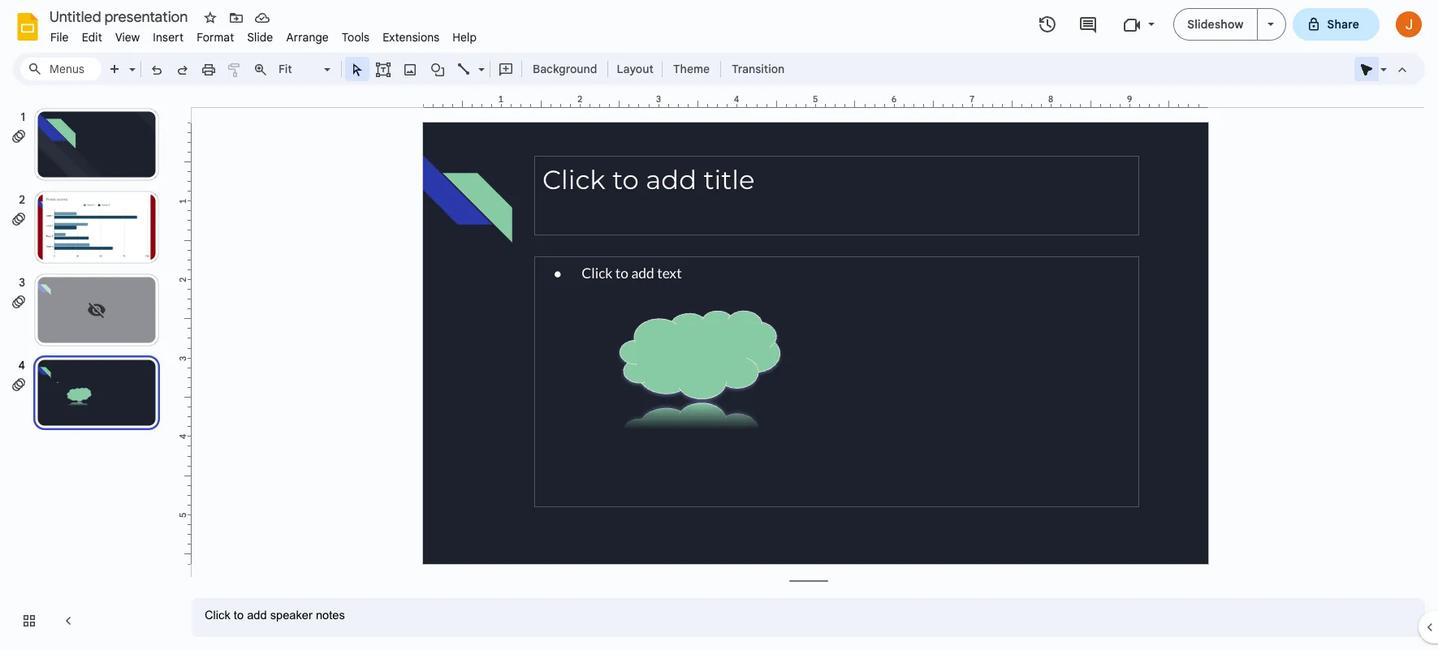 Task type: locate. For each thing, give the bounding box(es) containing it.
shape image
[[428, 58, 447, 80]]

menu bar containing file
[[44, 21, 483, 48]]

extensions menu item
[[376, 28, 446, 47]]

format
[[197, 30, 234, 45]]

view menu item
[[109, 28, 146, 47]]

slideshow button
[[1174, 8, 1257, 41]]

help
[[453, 30, 477, 45]]

share
[[1327, 17, 1359, 32]]

menu bar
[[44, 21, 483, 48]]

layout
[[617, 62, 654, 76]]

insert menu item
[[146, 28, 190, 47]]

main toolbar
[[101, 57, 793, 81]]

Zoom text field
[[276, 58, 322, 80]]

extensions
[[383, 30, 440, 45]]

application
[[0, 0, 1438, 650]]

background button
[[525, 57, 605, 81]]

navigation
[[0, 92, 179, 650]]

Zoom field
[[274, 58, 338, 81]]

menu bar inside menu bar banner
[[44, 21, 483, 48]]

application containing slideshow
[[0, 0, 1438, 650]]

slide
[[247, 30, 273, 45]]

presentation options image
[[1267, 23, 1274, 26]]

tools menu item
[[335, 28, 376, 47]]

transition button
[[724, 57, 792, 81]]

help menu item
[[446, 28, 483, 47]]

menu bar banner
[[0, 0, 1438, 650]]

new slide with layout image
[[125, 58, 136, 64]]

arrange menu item
[[280, 28, 335, 47]]

tools
[[342, 30, 370, 45]]

file menu item
[[44, 28, 75, 47]]



Task type: describe. For each thing, give the bounding box(es) containing it.
Star checkbox
[[199, 6, 222, 29]]

background
[[533, 62, 597, 76]]

edit
[[82, 30, 102, 45]]

slideshow
[[1187, 17, 1244, 32]]

mode and view toolbar
[[1354, 53, 1415, 85]]

Rename text field
[[44, 6, 197, 26]]

layout button
[[612, 57, 658, 81]]

slide menu item
[[241, 28, 280, 47]]

theme
[[673, 62, 710, 76]]

insert image image
[[401, 58, 419, 80]]

edit menu item
[[75, 28, 109, 47]]

transition
[[732, 62, 785, 76]]

Menus field
[[20, 58, 102, 80]]

format menu item
[[190, 28, 241, 47]]

share button
[[1292, 8, 1380, 41]]

view
[[115, 30, 140, 45]]

live pointer settings image
[[1376, 58, 1387, 64]]

insert
[[153, 30, 184, 45]]

arrange
[[286, 30, 329, 45]]

file
[[50, 30, 69, 45]]

theme button
[[666, 57, 717, 81]]



Task type: vqa. For each thing, say whether or not it's contained in the screenshot.
Compare associated with Compare documents
no



